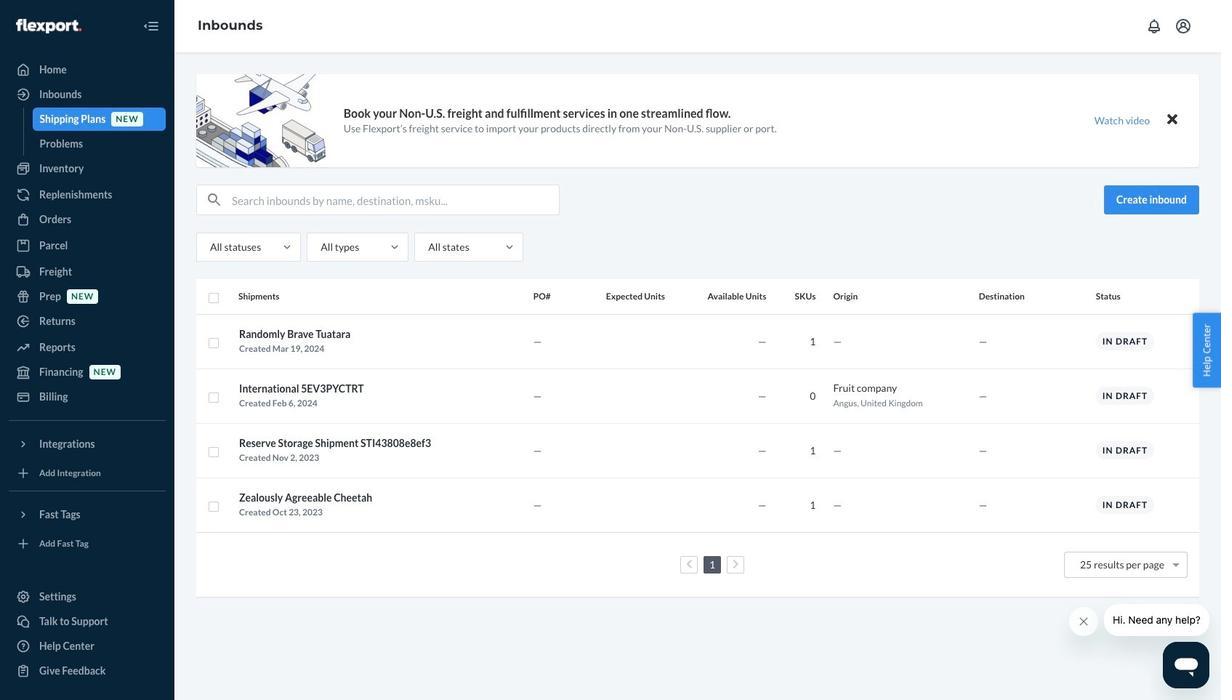 Task type: locate. For each thing, give the bounding box(es) containing it.
1 vertical spatial square image
[[208, 447, 220, 458]]

square image
[[208, 293, 220, 304], [208, 447, 220, 458], [208, 501, 220, 513]]

square image
[[208, 338, 220, 349], [208, 392, 220, 404]]

flexport logo image
[[16, 19, 81, 33]]

option
[[1081, 558, 1165, 570]]

2 vertical spatial square image
[[208, 501, 220, 513]]

0 vertical spatial square image
[[208, 338, 220, 349]]

1 square image from the top
[[208, 293, 220, 304]]

1 square image from the top
[[208, 338, 220, 349]]

0 vertical spatial square image
[[208, 293, 220, 304]]

Search inbounds by name, destination, msku... text field
[[232, 185, 559, 215]]

2 square image from the top
[[208, 392, 220, 404]]

chevron right image
[[733, 559, 739, 570]]

1 vertical spatial square image
[[208, 392, 220, 404]]



Task type: describe. For each thing, give the bounding box(es) containing it.
open notifications image
[[1146, 17, 1163, 35]]

2 square image from the top
[[208, 447, 220, 458]]

3 square image from the top
[[208, 501, 220, 513]]

open account menu image
[[1175, 17, 1193, 35]]

close image
[[1168, 111, 1178, 128]]

chevron left image
[[686, 559, 693, 570]]

close navigation image
[[143, 17, 160, 35]]



Task type: vqa. For each thing, say whether or not it's contained in the screenshot.
Center
no



